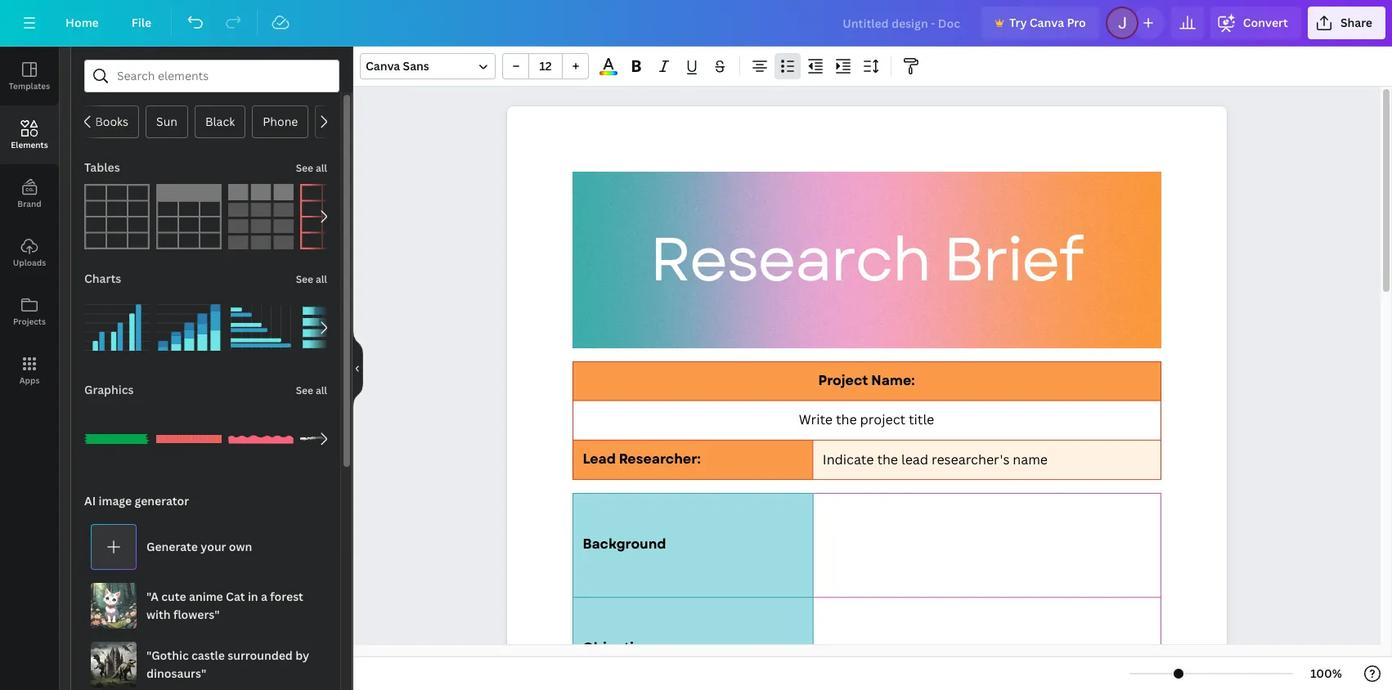 Task type: vqa. For each thing, say whether or not it's contained in the screenshot.
PRINT.
no



Task type: locate. For each thing, give the bounding box(es) containing it.
canva sans button
[[360, 53, 496, 79]]

2 add this table to the canvas image from the left
[[156, 184, 222, 250]]

apps
[[19, 375, 40, 386]]

generator
[[135, 493, 189, 509]]

0 vertical spatial see all button
[[294, 151, 329, 184]]

1 vertical spatial see all button
[[294, 263, 329, 295]]

2 see all from the top
[[296, 272, 327, 286]]

see
[[296, 161, 313, 175], [296, 272, 313, 286], [296, 384, 313, 398]]

all
[[316, 161, 327, 175], [316, 272, 327, 286], [316, 384, 327, 398]]

elements
[[11, 139, 48, 151]]

2 vertical spatial see
[[296, 384, 313, 398]]

1 see all button from the top
[[294, 151, 329, 184]]

0 vertical spatial canva
[[1030, 15, 1065, 30]]

brand
[[17, 198, 42, 209]]

2 vertical spatial all
[[316, 384, 327, 398]]

1 all from the top
[[316, 161, 327, 175]]

by
[[296, 648, 309, 664]]

wanted posters button
[[315, 106, 424, 138]]

"a
[[146, 589, 159, 605]]

canva right the try
[[1030, 15, 1065, 30]]

easter banner image
[[156, 407, 222, 472]]

file
[[132, 15, 152, 30]]

projects
[[13, 316, 46, 327]]

phone
[[263, 114, 298, 129]]

1 see all from the top
[[296, 161, 327, 175]]

generate your own
[[146, 539, 252, 555]]

see for charts
[[296, 272, 313, 286]]

4 add this table to the canvas image from the left
[[300, 184, 366, 250]]

2 vertical spatial see all
[[296, 384, 327, 398]]

all for charts
[[316, 272, 327, 286]]

1 see from the top
[[296, 161, 313, 175]]

flowers"
[[173, 607, 220, 623]]

convert button
[[1211, 7, 1302, 39]]

color range image
[[600, 71, 618, 75]]

canva left sans
[[366, 58, 400, 74]]

cute
[[161, 589, 186, 605]]

3 add this table to the canvas image from the left
[[228, 184, 294, 250]]

Search elements search field
[[117, 61, 307, 92]]

1 vertical spatial see
[[296, 272, 313, 286]]

try canva pro
[[1010, 15, 1087, 30]]

research
[[650, 216, 930, 304]]

uploads
[[13, 257, 46, 268]]

– – number field
[[534, 58, 557, 74]]

wanted
[[326, 114, 368, 129]]

canva
[[1030, 15, 1065, 30], [366, 58, 400, 74]]

Research Brief text field
[[507, 106, 1227, 691]]

3 see all from the top
[[296, 384, 327, 398]]

sans
[[403, 58, 429, 74]]

"a cute anime cat in a forest with flowers"
[[146, 589, 304, 623]]

share
[[1341, 15, 1373, 30]]

2 all from the top
[[316, 272, 327, 286]]

1 add this table to the canvas image from the left
[[84, 184, 150, 250]]

charts button
[[83, 263, 123, 295]]

3 see from the top
[[296, 384, 313, 398]]

see all for charts
[[296, 272, 327, 286]]

books button
[[84, 106, 139, 138]]

1 vertical spatial all
[[316, 272, 327, 286]]

2 see from the top
[[296, 272, 313, 286]]

0 horizontal spatial canva
[[366, 58, 400, 74]]

share button
[[1308, 7, 1386, 39]]

brand button
[[0, 164, 59, 223]]

books
[[95, 114, 129, 129]]

surrounded
[[228, 648, 293, 664]]

2 see all button from the top
[[294, 263, 329, 295]]

3 all from the top
[[316, 384, 327, 398]]

projects button
[[0, 282, 59, 341]]

canva sans
[[366, 58, 429, 74]]

see all button
[[294, 151, 329, 184], [294, 263, 329, 295], [294, 374, 329, 407]]

tables
[[84, 160, 120, 175]]

0 vertical spatial all
[[316, 161, 327, 175]]

group
[[502, 53, 589, 79], [84, 286, 150, 361], [156, 286, 222, 361], [228, 286, 294, 361], [300, 295, 366, 361], [84, 397, 150, 472], [156, 407, 222, 472], [228, 407, 294, 472], [300, 407, 366, 472]]

add this table to the canvas image
[[84, 184, 150, 250], [156, 184, 222, 250], [228, 184, 294, 250], [300, 184, 366, 250]]

see all
[[296, 161, 327, 175], [296, 272, 327, 286], [296, 384, 327, 398]]

1 vertical spatial see all
[[296, 272, 327, 286]]

playful decorative ribbon banner image
[[84, 407, 150, 472]]

graphics button
[[83, 374, 135, 407]]

"gothic
[[146, 648, 189, 664]]

cat
[[226, 589, 245, 605]]

2 vertical spatial see all button
[[294, 374, 329, 407]]

3 see all button from the top
[[294, 374, 329, 407]]

file button
[[118, 7, 165, 39]]

1 vertical spatial canva
[[366, 58, 400, 74]]

image
[[99, 493, 132, 509]]

1 horizontal spatial canva
[[1030, 15, 1065, 30]]

0 vertical spatial see all
[[296, 161, 327, 175]]

brief
[[943, 216, 1083, 304]]

black button
[[195, 106, 246, 138]]

sun button
[[146, 106, 188, 138]]

see all for tables
[[296, 161, 327, 175]]

templates
[[9, 80, 50, 92]]

your
[[201, 539, 226, 555]]

0 vertical spatial see
[[296, 161, 313, 175]]

see all button for tables
[[294, 151, 329, 184]]

generate
[[146, 539, 198, 555]]



Task type: describe. For each thing, give the bounding box(es) containing it.
hide image
[[353, 329, 363, 408]]

convert
[[1244, 15, 1289, 30]]

apps button
[[0, 341, 59, 400]]

templates button
[[0, 47, 59, 106]]

forest
[[270, 589, 304, 605]]

with
[[146, 607, 171, 623]]

wanted posters
[[326, 114, 413, 129]]

sun
[[156, 114, 177, 129]]

tables button
[[83, 151, 122, 184]]

elements button
[[0, 106, 59, 164]]

own
[[229, 539, 252, 555]]

charts
[[84, 271, 121, 286]]

research brief
[[650, 216, 1083, 304]]

all for graphics
[[316, 384, 327, 398]]

see all button for charts
[[294, 263, 329, 295]]

castle
[[192, 648, 225, 664]]

posters
[[371, 114, 413, 129]]

try
[[1010, 15, 1027, 30]]

all for tables
[[316, 161, 327, 175]]

100%
[[1311, 666, 1343, 682]]

main menu bar
[[0, 0, 1393, 47]]

see all for graphics
[[296, 384, 327, 398]]

side panel tab list
[[0, 47, 59, 400]]

graphics
[[84, 382, 134, 398]]

dinosaurs"
[[146, 666, 206, 682]]

home link
[[52, 7, 112, 39]]

canva inside button
[[1030, 15, 1065, 30]]

see for graphics
[[296, 384, 313, 398]]

ai
[[84, 493, 96, 509]]

see for tables
[[296, 161, 313, 175]]

playful decorative wavy banner image
[[228, 407, 294, 472]]

torn paper banner with space for text image
[[300, 407, 366, 472]]

see all button for graphics
[[294, 374, 329, 407]]

home
[[65, 15, 99, 30]]

anime
[[189, 589, 223, 605]]

try canva pro button
[[982, 7, 1100, 39]]

canva inside "dropdown button"
[[366, 58, 400, 74]]

phone button
[[252, 106, 309, 138]]

uploads button
[[0, 223, 59, 282]]

in
[[248, 589, 258, 605]]

100% button
[[1300, 661, 1353, 687]]

pro
[[1067, 15, 1087, 30]]

"gothic castle surrounded by dinosaurs"
[[146, 648, 309, 682]]

black
[[205, 114, 235, 129]]

Design title text field
[[830, 7, 975, 39]]

a
[[261, 589, 268, 605]]

ai image generator
[[84, 493, 189, 509]]



